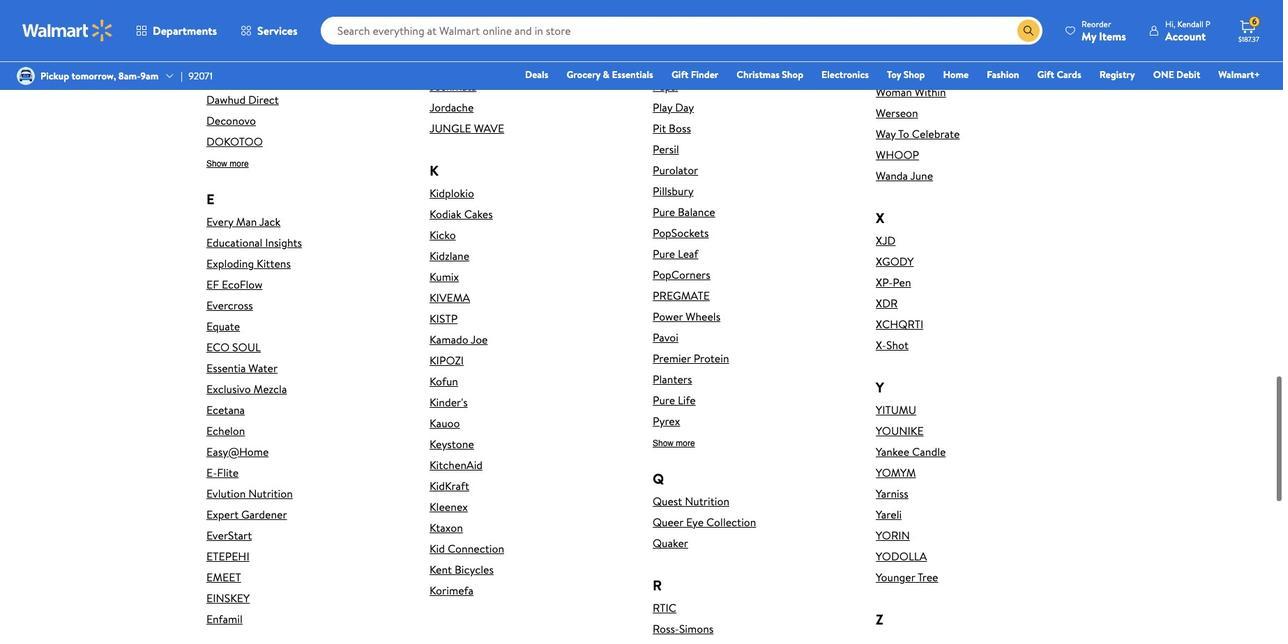 Task type: vqa. For each thing, say whether or not it's contained in the screenshot.
Whoop link
yes



Task type: describe. For each thing, give the bounding box(es) containing it.
echelon
[[207, 423, 245, 439]]

shop for christmas shop
[[782, 68, 804, 82]]

pure leaf link
[[653, 246, 854, 262]]

eco soul link
[[207, 340, 407, 355]]

kumix
[[430, 269, 459, 285]]

q
[[653, 469, 664, 488]]

reorder
[[1082, 18, 1112, 30]]

services
[[258, 23, 298, 38]]

wrangler link
[[876, 22, 1077, 37]]

my
[[1082, 28, 1097, 44]]

more for leftmost show more button
[[230, 159, 249, 169]]

home link
[[937, 67, 976, 82]]

persil
[[653, 142, 679, 157]]

departments button
[[124, 14, 229, 47]]

dawhud direct link
[[207, 92, 407, 107]]

gift for gift finder
[[672, 68, 689, 82]]

younike link
[[876, 423, 1077, 439]]

pyrex link
[[653, 414, 854, 429]]

nation
[[917, 63, 950, 79]]

within
[[915, 84, 947, 100]]

decoultimatex link
[[207, 8, 407, 24]]

kipozi
[[430, 353, 464, 368]]

kamado
[[430, 332, 469, 347]]

cards
[[1057, 68, 1082, 82]]

educational
[[207, 235, 263, 250]]

yomym link
[[876, 465, 1077, 481]]

show for leftmost show more button
[[207, 159, 227, 169]]

evercross link
[[207, 298, 407, 313]]

x-shot link
[[876, 338, 1077, 353]]

pit boss link
[[653, 121, 854, 136]]

kistp
[[430, 311, 458, 326]]

essentials
[[612, 68, 654, 82]]

exploding
[[207, 256, 254, 271]]

yarniss link
[[876, 486, 1077, 502]]

| 92071
[[181, 69, 213, 83]]

nutrition inside e every man jack educational insights exploding kittens ef ecoflow evercross equate eco soul essentia water exclusivo mezcla ecetana echelon easy@home e-flite evlution nutrition expert gardener everstart etepehi emeet einskey enfamil
[[248, 486, 293, 502]]

interiors
[[900, 42, 941, 58]]

z
[[876, 610, 884, 629]]

kistp link
[[430, 311, 631, 326]]

gift for gift cards
[[1038, 68, 1055, 82]]

decoultimatex dan river dreo daisy rose dawhud direct deconovo dokotoo
[[207, 8, 279, 149]]

wonder
[[876, 63, 914, 79]]

toy
[[888, 68, 902, 82]]

ecetana
[[207, 403, 245, 418]]

0 horizontal spatial show more button
[[207, 159, 249, 169]]

eco
[[207, 340, 230, 355]]

popcorners link
[[653, 267, 854, 283]]

one
[[1154, 68, 1175, 82]]

jungle
[[430, 121, 472, 136]]

quest nutrition link
[[653, 494, 854, 509]]

toy shop link
[[881, 67, 932, 82]]

yodolla
[[876, 549, 928, 564]]

search icon image
[[1024, 25, 1035, 36]]

grocery
[[567, 68, 601, 82]]

2 pure from the top
[[653, 246, 676, 262]]

dreo link
[[207, 50, 407, 66]]

eye
[[687, 515, 704, 530]]

younike
[[876, 423, 924, 439]]

paris
[[653, 16, 676, 31]]

essentia water link
[[207, 361, 407, 376]]

show more for leftmost show more button
[[207, 159, 249, 169]]

electronics link
[[816, 67, 876, 82]]

deals link
[[519, 67, 555, 82]]

progresso link
[[653, 58, 854, 73]]

walmart+ link
[[1213, 67, 1267, 82]]

kidplokio
[[430, 186, 474, 201]]

korimefa link
[[430, 583, 631, 599]]

easy@home
[[207, 444, 269, 460]]

kent
[[430, 562, 452, 578]]

xjd
[[876, 233, 896, 248]]

essentia
[[207, 361, 246, 376]]

power wheels link
[[653, 309, 854, 324]]

kodiak cakes link
[[430, 206, 631, 222]]

pepsi
[[653, 79, 679, 94]]

walmart image
[[22, 20, 113, 42]]

enfamil link
[[207, 612, 407, 627]]

ecoflow
[[222, 277, 263, 292]]

purolator
[[653, 162, 699, 178]]

dokotoo
[[207, 134, 263, 149]]

dan river link
[[207, 29, 407, 45]]

kauoo
[[430, 416, 460, 431]]

deconovo link
[[207, 113, 407, 128]]

wild interiors link
[[876, 42, 1077, 58]]

paris jewelry link
[[653, 16, 854, 31]]

pen
[[893, 275, 912, 290]]

exclusivo
[[207, 382, 251, 397]]

kidzlane link
[[430, 248, 631, 264]]

kidzlane
[[430, 248, 470, 264]]

kauoo link
[[430, 416, 631, 431]]

shop for toy shop
[[904, 68, 926, 82]]

joyx joystar joyspun jeenmata jordache jungle wave
[[430, 16, 505, 136]]

yitumu link
[[876, 403, 1077, 418]]

pyrex
[[653, 414, 681, 429]]

xp-
[[876, 275, 893, 290]]

show for the bottom show more button
[[653, 439, 674, 449]]

joystar link
[[430, 37, 631, 52]]



Task type: locate. For each thing, give the bounding box(es) containing it.
1 shop from the left
[[782, 68, 804, 82]]

more down pyrex
[[676, 439, 695, 449]]

0 horizontal spatial gift
[[672, 68, 689, 82]]

0 vertical spatial show more
[[207, 159, 249, 169]]

nutrition inside q quest nutrition queer eye collection quaker
[[685, 494, 730, 509]]

items
[[1100, 28, 1127, 44]]

gift left the finder
[[672, 68, 689, 82]]

1 vertical spatial more
[[676, 439, 695, 449]]

show more button down the dokotoo at the top of page
[[207, 159, 249, 169]]

pit
[[653, 121, 667, 136]]

wheels
[[686, 309, 721, 324]]

gift cards
[[1038, 68, 1082, 82]]

ktaxon link
[[430, 520, 631, 536]]

show more for the bottom show more button
[[653, 439, 695, 449]]

einskey
[[207, 591, 250, 606]]

0 horizontal spatial nutrition
[[248, 486, 293, 502]]

1 horizontal spatial show more button
[[653, 439, 695, 449]]

equate link
[[207, 319, 407, 334]]

younger tree link
[[876, 570, 1077, 585]]

yodolla link
[[876, 549, 1077, 564]]

pure down pillsbury
[[653, 204, 676, 220]]

joe
[[471, 332, 488, 347]]

0 horizontal spatial shop
[[782, 68, 804, 82]]

queer
[[653, 515, 684, 530]]

1 vertical spatial show more
[[653, 439, 695, 449]]

pregmate
[[653, 288, 710, 303]]

joyx
[[430, 16, 452, 31]]

mezcla
[[254, 382, 287, 397]]

popsockets
[[653, 225, 709, 241]]

echelon link
[[207, 423, 407, 439]]

3 pure from the top
[[653, 393, 676, 408]]

man
[[236, 214, 257, 229]]

92071
[[188, 69, 213, 83]]

wanda
[[876, 168, 909, 183]]

plugable link
[[653, 37, 854, 52]]

more for the bottom show more button
[[676, 439, 695, 449]]

well before link
[[876, 1, 1077, 16]]

Walmart Site-Wide search field
[[321, 17, 1043, 45]]

einskey link
[[207, 591, 407, 606]]

show down pyrex
[[653, 439, 674, 449]]

kent bicycles link
[[430, 562, 631, 578]]

gift left cards
[[1038, 68, 1055, 82]]

daisy rose link
[[207, 71, 407, 86]]

evlution nutrition link
[[207, 486, 407, 502]]

well
[[876, 1, 897, 16]]

pregmate link
[[653, 288, 854, 303]]

kitchenaid
[[430, 458, 483, 473]]

1 horizontal spatial show
[[653, 439, 674, 449]]

way
[[876, 126, 896, 142]]

0 vertical spatial more
[[230, 159, 249, 169]]

pickup
[[40, 69, 69, 83]]

0 horizontal spatial show more
[[207, 159, 249, 169]]

pure left the leaf
[[653, 246, 676, 262]]

2 gift from the left
[[1038, 68, 1055, 82]]

show down the dokotoo at the top of page
[[207, 159, 227, 169]]

christmas shop
[[737, 68, 804, 82]]

fashion
[[987, 68, 1020, 82]]

more down the dokotoo at the top of page
[[230, 159, 249, 169]]

ef ecoflow link
[[207, 277, 407, 292]]

y
[[876, 378, 885, 397]]

1 vertical spatial show more button
[[653, 439, 695, 449]]

gift
[[672, 68, 689, 82], [1038, 68, 1055, 82]]

premier protein link
[[653, 351, 854, 366]]

1 gift from the left
[[672, 68, 689, 82]]

fashion link
[[981, 67, 1026, 82]]

connection
[[448, 541, 504, 557]]

2 shop from the left
[[904, 68, 926, 82]]

every man jack link
[[207, 214, 407, 229]]

xchqrti
[[876, 317, 924, 332]]

direct
[[248, 92, 279, 107]]

p
[[1206, 18, 1211, 30]]

k kidplokio kodiak cakes kicko kidzlane kumix kivema kistp kamado joe kipozi kofun kinder's kauoo keystone kitchenaid kidkraft kleenex ktaxon kid connection kent bicycles korimefa
[[430, 161, 504, 599]]

e-
[[207, 465, 217, 481]]

xchqrti link
[[876, 317, 1077, 332]]

pure up pyrex
[[653, 393, 676, 408]]

2 vertical spatial pure
[[653, 393, 676, 408]]

0 horizontal spatial show
[[207, 159, 227, 169]]

show more button down pyrex
[[653, 439, 695, 449]]

rose
[[235, 71, 259, 86]]

gardener
[[241, 507, 287, 523]]

kleenex link
[[430, 500, 631, 515]]

debit
[[1177, 68, 1201, 82]]

1 vertical spatial show
[[653, 439, 674, 449]]

nutrition up gardener
[[248, 486, 293, 502]]

whoop
[[876, 147, 920, 162]]

tomorrow,
[[72, 69, 116, 83]]

protein
[[694, 351, 730, 366]]

show more down the dokotoo at the top of page
[[207, 159, 249, 169]]

yankee candle link
[[876, 444, 1077, 460]]

$187.37
[[1239, 34, 1260, 44]]

0 vertical spatial pure
[[653, 204, 676, 220]]

1 horizontal spatial gift
[[1038, 68, 1055, 82]]

kendall
[[1178, 18, 1204, 30]]

water
[[249, 361, 278, 376]]

gift inside gift finder link
[[672, 68, 689, 82]]

|
[[181, 69, 183, 83]]

wave
[[474, 121, 505, 136]]

0 horizontal spatial more
[[230, 159, 249, 169]]

yareli link
[[876, 507, 1077, 523]]

hi, kendall p account
[[1166, 18, 1211, 44]]

yorin link
[[876, 528, 1077, 543]]

1 horizontal spatial more
[[676, 439, 695, 449]]

1 vertical spatial pure
[[653, 246, 676, 262]]

jordache
[[430, 100, 474, 115]]

every
[[207, 214, 234, 229]]

finder
[[691, 68, 719, 82]]

0 vertical spatial show
[[207, 159, 227, 169]]

&
[[603, 68, 610, 82]]

day
[[676, 100, 694, 115]]

popsockets link
[[653, 225, 854, 241]]

0 vertical spatial show more button
[[207, 159, 249, 169]]

1 pure from the top
[[653, 204, 676, 220]]

kidkraft
[[430, 479, 470, 494]]

more
[[230, 159, 249, 169], [676, 439, 695, 449]]

grocery & essentials
[[567, 68, 654, 82]]

emeet
[[207, 570, 241, 585]]

x
[[876, 209, 885, 227]]

xdr link
[[876, 296, 1077, 311]]

 image
[[17, 67, 35, 85]]

gift inside gift cards link
[[1038, 68, 1055, 82]]

6 $187.37
[[1239, 15, 1260, 44]]

candle
[[913, 444, 946, 460]]

show more down pyrex
[[653, 439, 695, 449]]

leaf
[[678, 246, 699, 262]]

purolator link
[[653, 162, 854, 178]]

ecetana link
[[207, 403, 407, 418]]

1 horizontal spatial show more
[[653, 439, 695, 449]]

flite
[[217, 465, 239, 481]]

expert gardener link
[[207, 507, 407, 523]]

e-flite link
[[207, 465, 407, 481]]

1 horizontal spatial nutrition
[[685, 494, 730, 509]]

nutrition up eye at right bottom
[[685, 494, 730, 509]]

Search search field
[[321, 17, 1043, 45]]

werseon
[[876, 105, 919, 121]]

1 horizontal spatial shop
[[904, 68, 926, 82]]

jeenmata
[[430, 79, 477, 94]]

kicko
[[430, 227, 456, 243]]



